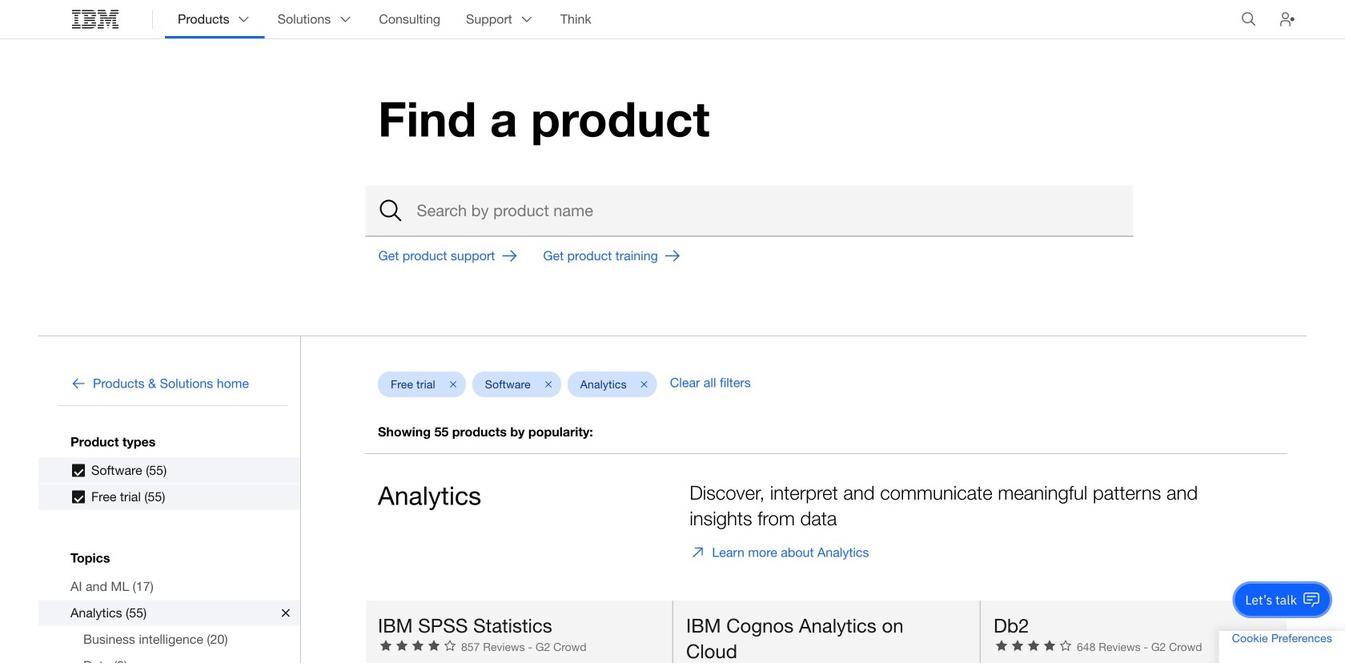 Task type: describe. For each thing, give the bounding box(es) containing it.
2 test region from the left
[[673, 600, 981, 663]]

let's talk element
[[1246, 591, 1298, 609]]

Search text field
[[366, 186, 1134, 237]]



Task type: locate. For each thing, give the bounding box(es) containing it.
1 test region from the left
[[365, 600, 673, 663]]

3 test region from the left
[[981, 600, 1288, 663]]

search element
[[366, 186, 1134, 237]]

test region
[[365, 600, 673, 663], [673, 600, 981, 663], [981, 600, 1288, 663]]



Task type: vqa. For each thing, say whether or not it's contained in the screenshot.
Test region
yes



